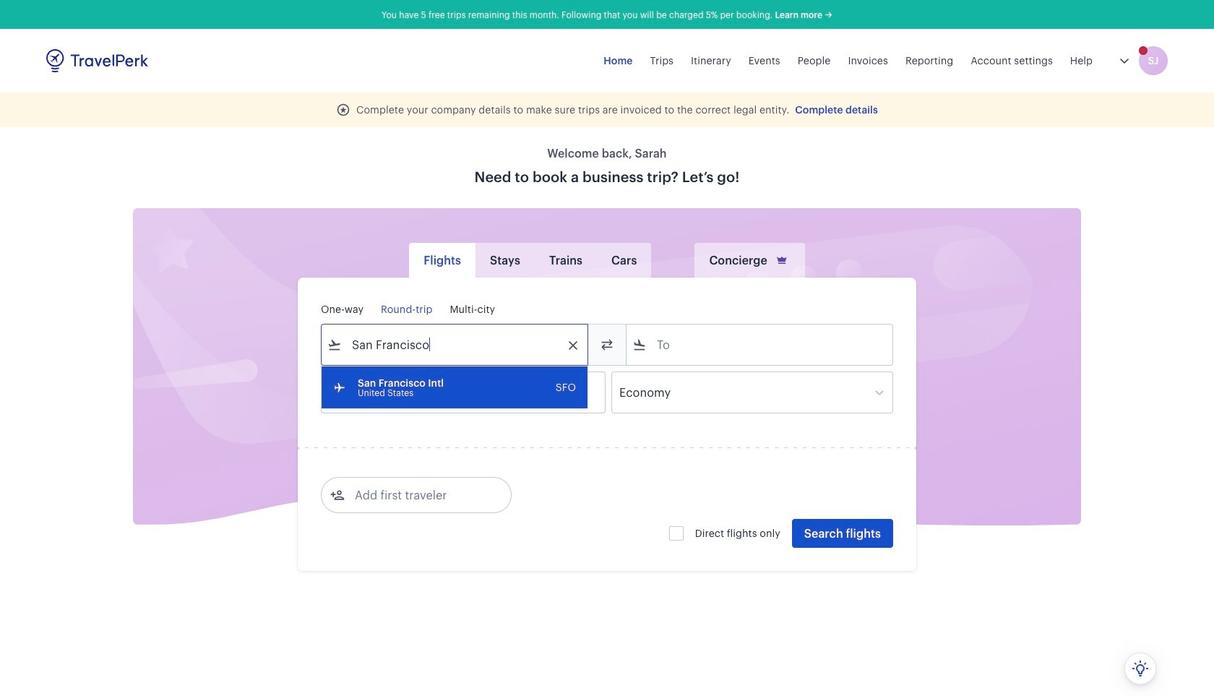 Task type: describe. For each thing, give the bounding box(es) containing it.
Depart text field
[[342, 372, 417, 413]]

Add first traveler search field
[[345, 484, 495, 507]]

From search field
[[342, 333, 569, 356]]

To search field
[[647, 333, 874, 356]]



Task type: locate. For each thing, give the bounding box(es) containing it.
Return text field
[[428, 372, 503, 413]]



